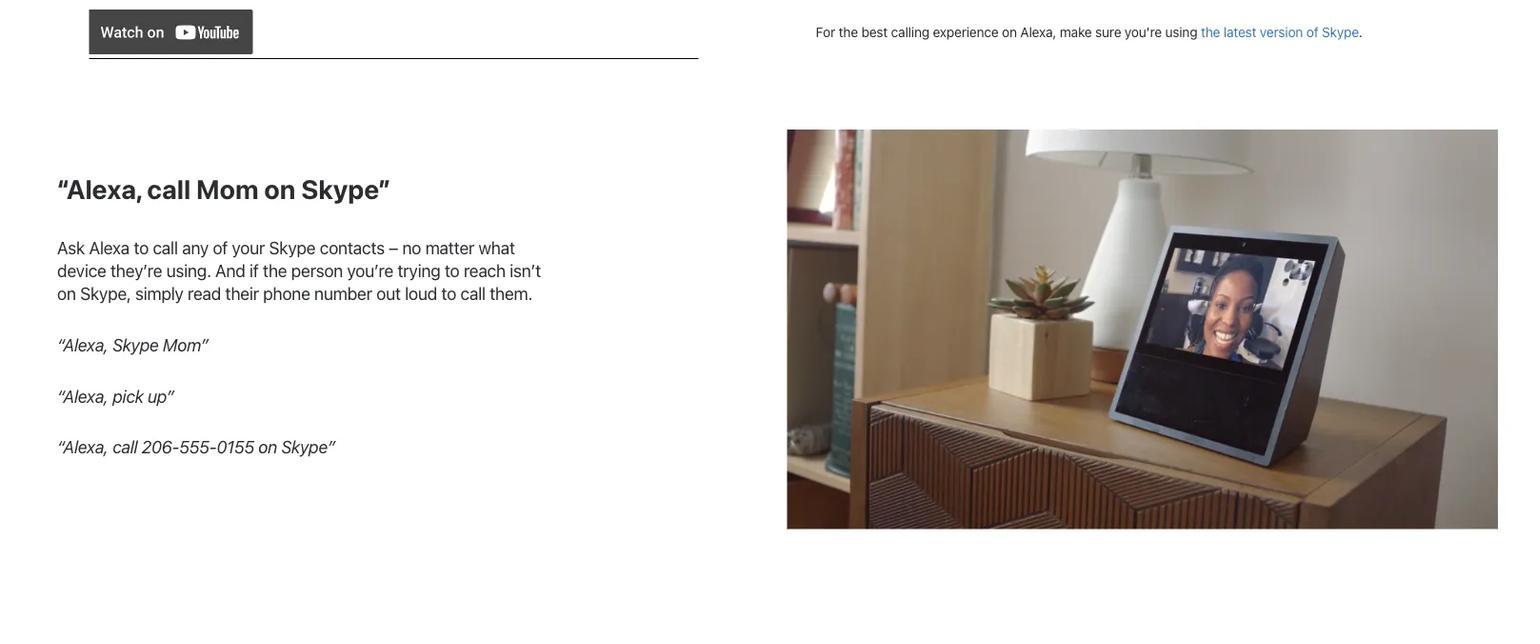 Task type: describe. For each thing, give the bounding box(es) containing it.
0 vertical spatial skype"
[[301, 173, 390, 205]]

on inside ask alexa to call any of your skype contacts – no matter what device they're using. and if the person you're trying to reach isn't on skype, simply read their phone number out loud to call them.
[[57, 283, 76, 303]]

on right mom
[[264, 173, 296, 205]]

for
[[816, 24, 835, 39]]

out
[[376, 283, 401, 303]]

2 vertical spatial to
[[441, 283, 456, 303]]

"alexa, call mom on skype"
[[57, 173, 390, 205]]

0 vertical spatial to
[[134, 237, 149, 257]]

if
[[250, 260, 259, 280]]

skype inside ask alexa to call any of your skype contacts – no matter what device they're using. and if the person you're trying to reach isn't on skype, simply read their phone number out loud to call them.
[[269, 237, 316, 257]]

trying
[[398, 260, 441, 280]]

1 horizontal spatial the
[[839, 24, 858, 39]]

pick
[[113, 386, 143, 406]]

for the best calling experience on alexa, make sure you're using the latest version of skype .
[[816, 24, 1363, 39]]

"alexa, skype mom"
[[57, 334, 208, 355]]

the latest version of skype link
[[1201, 24, 1359, 39]]

206-
[[142, 437, 179, 457]]

ask
[[57, 237, 85, 257]]

read
[[188, 283, 221, 303]]

mom
[[196, 173, 259, 205]]

contacts
[[320, 237, 385, 257]]

alexa
[[89, 237, 130, 257]]

1 vertical spatial to
[[445, 260, 460, 280]]

and
[[215, 260, 245, 280]]

2 horizontal spatial the
[[1201, 24, 1220, 39]]

call down reach
[[461, 283, 486, 303]]

the inside ask alexa to call any of your skype contacts – no matter what device they're using. and if the person you're trying to reach isn't on skype, simply read their phone number out loud to call them.
[[263, 260, 287, 280]]

1 vertical spatial skype"
[[281, 437, 335, 457]]

simply
[[135, 283, 184, 303]]

experience
[[933, 24, 999, 39]]

"alexa, for "alexa, call 206-555-0155 on skype"
[[57, 437, 108, 457]]

sure
[[1096, 24, 1121, 39]]

"alexa, pick up"
[[57, 386, 174, 406]]

ask alexa to call any of your skype contacts – no matter what device they're using. and if the person you're trying to reach isn't on skype, simply read their phone number out loud to call them.
[[57, 237, 541, 303]]

.
[[1359, 24, 1363, 39]]

calling
[[891, 24, 930, 39]]

call mom alexa image
[[787, 130, 1498, 529]]

–
[[389, 237, 398, 257]]

alexa,
[[1020, 24, 1057, 39]]

your
[[232, 237, 265, 257]]

mom"
[[163, 334, 208, 355]]

on left "alexa,"
[[1002, 24, 1017, 39]]



Task type: vqa. For each thing, say whether or not it's contained in the screenshot.
link on the bottom right
no



Task type: locate. For each thing, give the bounding box(es) containing it.
"alexa, down skype,
[[57, 334, 108, 355]]

2 vertical spatial skype
[[113, 334, 159, 355]]

1 vertical spatial of
[[213, 237, 228, 257]]

0 horizontal spatial the
[[263, 260, 287, 280]]

isn't
[[510, 260, 541, 280]]

0 vertical spatial of
[[1307, 24, 1319, 39]]

make
[[1060, 24, 1092, 39]]

loud
[[405, 283, 437, 303]]

any
[[182, 237, 209, 257]]

call left 206-
[[113, 437, 138, 457]]

4 "alexa, from the top
[[57, 437, 108, 457]]

"alexa,
[[57, 173, 141, 205], [57, 334, 108, 355], [57, 386, 108, 406], [57, 437, 108, 457]]

"alexa, for "alexa, skype mom"
[[57, 334, 108, 355]]

call left mom
[[147, 173, 191, 205]]

1 horizontal spatial of
[[1307, 24, 1319, 39]]

call left any
[[153, 237, 178, 257]]

using.
[[166, 260, 211, 280]]

the
[[839, 24, 858, 39], [1201, 24, 1220, 39], [263, 260, 287, 280]]

best
[[862, 24, 888, 39]]

"alexa, down the "alexa, pick up"
[[57, 437, 108, 457]]

no
[[402, 237, 421, 257]]

2 horizontal spatial skype
[[1322, 24, 1359, 39]]

to right loud
[[441, 283, 456, 303]]

"alexa, call 206-555-0155 on skype"
[[57, 437, 335, 457]]

what
[[479, 237, 515, 257]]

skype right the version
[[1322, 24, 1359, 39]]

phone
[[263, 283, 310, 303]]

the right for
[[839, 24, 858, 39]]

to down matter
[[445, 260, 460, 280]]

them.
[[490, 283, 533, 303]]

latest
[[1224, 24, 1257, 39]]

of right the version
[[1307, 24, 1319, 39]]

skype up person
[[269, 237, 316, 257]]

on down device
[[57, 283, 76, 303]]

you're
[[1125, 24, 1162, 39]]

number
[[314, 283, 372, 303]]

person
[[291, 260, 343, 280]]

skype"
[[301, 173, 390, 205], [281, 437, 335, 457]]

"alexa, left the "pick"
[[57, 386, 108, 406]]

"alexa, up alexa
[[57, 173, 141, 205]]

to
[[134, 237, 149, 257], [445, 260, 460, 280], [441, 283, 456, 303]]

of right any
[[213, 237, 228, 257]]

on
[[1002, 24, 1017, 39], [264, 173, 296, 205], [57, 283, 76, 303], [258, 437, 277, 457]]

their
[[225, 283, 259, 303]]

they're
[[110, 260, 162, 280]]

"alexa, for "alexa, call mom on skype"
[[57, 173, 141, 205]]

"alexa, for "alexa, pick up"
[[57, 386, 108, 406]]

1 horizontal spatial skype
[[269, 237, 316, 257]]

skype" up 'contacts'
[[301, 173, 390, 205]]

matter
[[425, 237, 474, 257]]

3 "alexa, from the top
[[57, 386, 108, 406]]

using
[[1165, 24, 1198, 39]]

0 horizontal spatial skype
[[113, 334, 159, 355]]

version
[[1260, 24, 1303, 39]]

the right using
[[1201, 24, 1220, 39]]

0155
[[217, 437, 254, 457]]

to up they're
[[134, 237, 149, 257]]

of
[[1307, 24, 1319, 39], [213, 237, 228, 257]]

device
[[57, 260, 106, 280]]

1 vertical spatial skype
[[269, 237, 316, 257]]

1 "alexa, from the top
[[57, 173, 141, 205]]

on right 0155 at the left of the page
[[258, 437, 277, 457]]

2 "alexa, from the top
[[57, 334, 108, 355]]

up"
[[148, 386, 174, 406]]

of inside ask alexa to call any of your skype contacts – no matter what device they're using. and if the person you're trying to reach isn't on skype, simply read their phone number out loud to call them.
[[213, 237, 228, 257]]

0 vertical spatial skype
[[1322, 24, 1359, 39]]

skype" right 0155 at the left of the page
[[281, 437, 335, 457]]

call
[[147, 173, 191, 205], [153, 237, 178, 257], [461, 283, 486, 303], [113, 437, 138, 457]]

0 horizontal spatial of
[[213, 237, 228, 257]]

the right if
[[263, 260, 287, 280]]

skype,
[[80, 283, 131, 303]]

555-
[[179, 437, 217, 457]]

skype left mom"
[[113, 334, 159, 355]]

you're
[[347, 260, 393, 280]]

reach
[[464, 260, 506, 280]]

skype
[[1322, 24, 1359, 39], [269, 237, 316, 257], [113, 334, 159, 355]]



